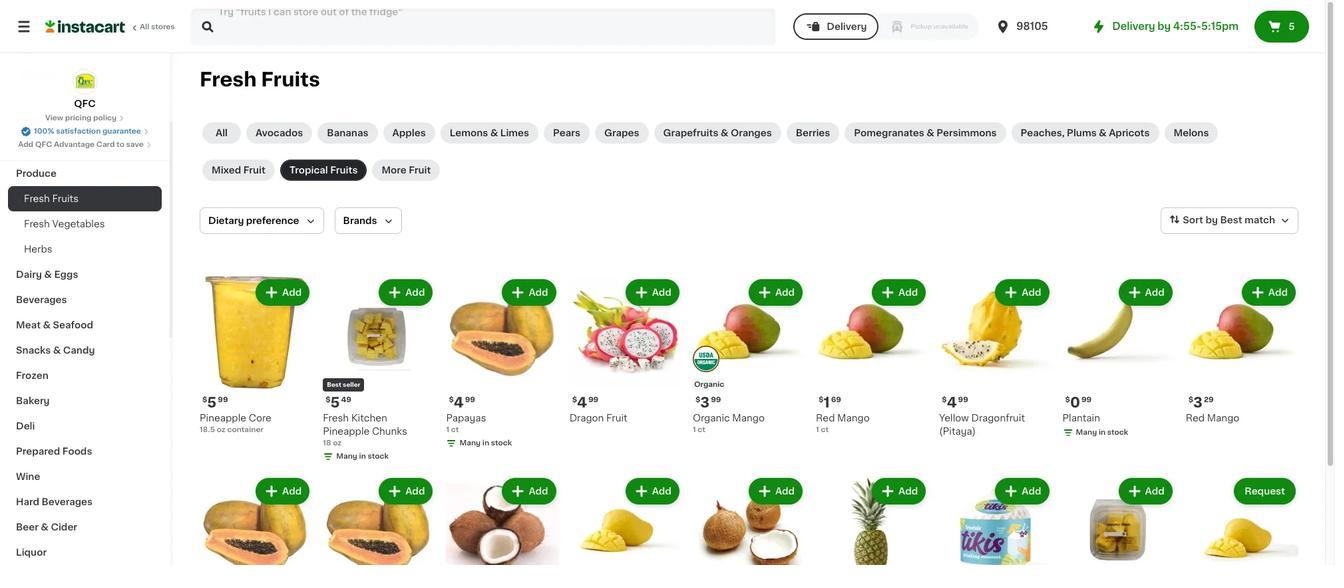 Task type: describe. For each thing, give the bounding box(es) containing it.
to
[[117, 141, 124, 148]]

liquor link
[[8, 540, 162, 566]]

lemons & limes link
[[440, 122, 539, 144]]

$ inside the $ 1 69
[[819, 397, 824, 404]]

ct inside the papayas 1 ct
[[451, 427, 459, 434]]

organic for organic mango 1 ct
[[693, 414, 730, 423]]

again
[[67, 45, 94, 54]]

view pricing policy
[[45, 114, 117, 122]]

stock inside product group
[[1107, 429, 1128, 437]]

4:55-
[[1173, 21, 1201, 31]]

bakery
[[16, 397, 50, 406]]

snacks & candy
[[16, 346, 95, 355]]

all stores link
[[45, 8, 176, 45]]

dragon
[[570, 414, 604, 423]]

red for red mango
[[1186, 414, 1205, 423]]

lists
[[37, 71, 60, 81]]

deli link
[[8, 414, 162, 439]]

$ 5 99
[[202, 396, 228, 410]]

berries
[[796, 128, 830, 138]]

product group containing 0
[[1063, 277, 1175, 441]]

melons
[[1174, 128, 1209, 138]]

0
[[1070, 396, 1080, 410]]

99 for dragon fruit
[[588, 397, 599, 404]]

prepared
[[16, 447, 60, 457]]

sort by
[[1183, 216, 1218, 225]]

delivery by 4:55-5:15pm
[[1112, 21, 1239, 31]]

5 button
[[1255, 11, 1309, 43]]

qfc logo image
[[72, 69, 98, 95]]

100% satisfaction guarantee button
[[21, 124, 149, 137]]

oz inside fresh kitchen pineapple chunks 18 oz
[[333, 440, 342, 447]]

mango for 1
[[837, 414, 870, 423]]

brands button
[[334, 208, 402, 234]]

papayas
[[446, 414, 486, 423]]

buy it again
[[37, 45, 94, 54]]

$ inside $ 5 99
[[202, 397, 207, 404]]

thanksgiving
[[16, 144, 80, 153]]

3 $ from the left
[[449, 397, 454, 404]]

1 vertical spatial qfc
[[35, 141, 52, 148]]

bananas link
[[318, 122, 378, 144]]

29
[[1204, 397, 1214, 404]]

avocados link
[[246, 122, 312, 144]]

pomegranates & persimmons
[[854, 128, 997, 138]]

99 for organic mango
[[711, 397, 721, 404]]

stores
[[151, 23, 175, 31]]

beer
[[16, 523, 39, 532]]

many in stock for 5
[[336, 453, 389, 461]]

qfc link
[[72, 69, 98, 110]]

fresh vegetables
[[24, 220, 105, 229]]

1 left 69
[[824, 396, 830, 410]]

pineapple inside fresh kitchen pineapple chunks 18 oz
[[323, 427, 370, 437]]

more fruit link
[[372, 160, 440, 181]]

0 vertical spatial in
[[1099, 429, 1106, 437]]

grapefruits & oranges link
[[654, 122, 781, 144]]

many in stock for 4
[[460, 440, 512, 447]]

pomegranates & persimmons link
[[845, 122, 1006, 144]]

5 for fresh kitchen pineapple chunks
[[331, 396, 340, 410]]

$ 4 99 for dragon fruit
[[572, 396, 599, 410]]

grapefruits & oranges
[[663, 128, 772, 138]]

& for eggs
[[44, 270, 52, 280]]

fresh inside fresh kitchen pineapple chunks 18 oz
[[323, 414, 349, 423]]

candy
[[63, 346, 95, 355]]

dragonfruit
[[971, 414, 1025, 423]]

herbs
[[24, 245, 52, 254]]

pineapple inside pineapple core 18.5 oz container
[[200, 414, 246, 423]]

oz inside pineapple core 18.5 oz container
[[217, 427, 226, 434]]

add qfc advantage card to save link
[[18, 140, 152, 150]]

best for best match
[[1220, 216, 1242, 225]]

best seller
[[327, 382, 360, 388]]

by for sort
[[1206, 216, 1218, 225]]

mixed fruit link
[[202, 160, 275, 181]]

many for 4
[[460, 440, 481, 447]]

snacks
[[16, 346, 51, 355]]

plantain
[[1063, 414, 1100, 423]]

bananas
[[327, 128, 368, 138]]

avocados
[[256, 128, 303, 138]]

pomegranates
[[854, 128, 924, 138]]

chunks
[[372, 427, 407, 437]]

peaches,
[[1021, 128, 1065, 138]]

sort
[[1183, 216, 1203, 225]]

99 for yellow dragonfruit (pitaya)
[[958, 397, 968, 404]]

in for 4
[[482, 440, 489, 447]]

fresh up the all "link" on the left of the page
[[200, 70, 257, 89]]

buy
[[37, 45, 56, 54]]

100%
[[34, 128, 54, 135]]

$ 1 69
[[819, 396, 841, 410]]

satisfaction
[[56, 128, 101, 135]]

best match
[[1220, 216, 1275, 225]]

1 vertical spatial fresh fruits
[[24, 194, 79, 204]]

meat
[[16, 321, 41, 330]]

fresh vegetables link
[[8, 212, 162, 237]]

snacks & candy link
[[8, 338, 162, 363]]

18.5
[[200, 427, 215, 434]]

dragon fruit
[[570, 414, 627, 423]]

recipes link
[[8, 110, 162, 136]]

persimmons
[[937, 128, 997, 138]]

lists link
[[8, 63, 162, 89]]

(pitaya)
[[939, 427, 976, 437]]

dietary
[[208, 216, 244, 226]]

pears link
[[544, 122, 590, 144]]

recipes
[[16, 118, 55, 128]]

prepared foods
[[16, 447, 92, 457]]

2 horizontal spatial many in stock
[[1076, 429, 1128, 437]]

tropical fruits link
[[280, 160, 367, 181]]

lemons & limes
[[450, 128, 529, 138]]

kitchen
[[351, 414, 387, 423]]

buy it again link
[[8, 36, 162, 63]]

1 vertical spatial beverages
[[42, 498, 93, 507]]

ct for 3
[[698, 427, 705, 434]]

& right the plums on the top right
[[1099, 128, 1107, 138]]

0 vertical spatial beverages
[[16, 296, 67, 305]]

99 for papayas
[[465, 397, 475, 404]]

match
[[1245, 216, 1275, 225]]

produce link
[[8, 161, 162, 186]]

policy
[[93, 114, 117, 122]]

98105
[[1016, 21, 1048, 31]]

frozen
[[16, 371, 48, 381]]

$ 0 99
[[1065, 396, 1092, 410]]

fruit for mixed fruit
[[243, 166, 266, 175]]

& for seafood
[[43, 321, 51, 330]]



Task type: locate. For each thing, give the bounding box(es) containing it.
qfc up view pricing policy link
[[74, 99, 96, 108]]

product group
[[200, 277, 312, 436], [323, 277, 436, 465], [446, 277, 559, 452], [570, 277, 682, 425], [693, 277, 805, 436], [816, 277, 929, 436], [939, 277, 1052, 439], [1063, 277, 1175, 441], [1186, 277, 1299, 425], [200, 476, 312, 566], [323, 476, 436, 566], [446, 476, 559, 566], [570, 476, 682, 566], [693, 476, 805, 566], [816, 476, 929, 566], [939, 476, 1052, 566], [1063, 476, 1175, 566], [1186, 476, 1299, 566]]

1 horizontal spatial fruits
[[261, 70, 320, 89]]

$ inside $ 5 49
[[326, 397, 331, 404]]

1 horizontal spatial best
[[1220, 216, 1242, 225]]

6 $ from the left
[[942, 397, 947, 404]]

2 mango from the left
[[732, 414, 765, 423]]

all inside "link"
[[216, 128, 228, 138]]

many inside product group
[[1076, 429, 1097, 437]]

0 vertical spatial many in stock
[[1076, 429, 1128, 437]]

69
[[831, 397, 841, 404]]

2 4 from the left
[[577, 396, 587, 410]]

98105 button
[[995, 8, 1075, 45]]

guarantee
[[102, 128, 141, 135]]

red down the $ 1 69
[[816, 414, 835, 423]]

fresh down $ 5 49
[[323, 414, 349, 423]]

instacart logo image
[[45, 19, 125, 35]]

hard
[[16, 498, 39, 507]]

5 inside button
[[1289, 22, 1295, 31]]

99 up pineapple core 18.5 oz container
[[218, 397, 228, 404]]

red
[[816, 414, 835, 423], [1186, 414, 1205, 423]]

many in stock
[[1076, 429, 1128, 437], [460, 440, 512, 447], [336, 453, 389, 461]]

apricots
[[1109, 128, 1150, 138]]

1 vertical spatial in
[[482, 440, 489, 447]]

hard beverages
[[16, 498, 93, 507]]

0 vertical spatial by
[[1158, 21, 1171, 31]]

beverages
[[16, 296, 67, 305], [42, 498, 93, 507]]

1 horizontal spatial 3
[[1193, 396, 1203, 410]]

dairy & eggs link
[[8, 262, 162, 288]]

beer & cider link
[[8, 515, 162, 540]]

1 horizontal spatial mango
[[837, 414, 870, 423]]

1 ct from the left
[[451, 427, 459, 434]]

fresh fruits up 'fresh vegetables'
[[24, 194, 79, 204]]

meat & seafood link
[[8, 313, 162, 338]]

all for all
[[216, 128, 228, 138]]

3 up organic mango 1 ct
[[700, 396, 710, 410]]

2 horizontal spatial fruit
[[606, 414, 627, 423]]

fresh fruits link
[[8, 186, 162, 212]]

4 for papayas
[[454, 396, 464, 410]]

0 vertical spatial many
[[1076, 429, 1097, 437]]

99 up yellow
[[958, 397, 968, 404]]

Search field
[[192, 9, 775, 44]]

seller
[[343, 382, 360, 388]]

0 vertical spatial all
[[140, 23, 149, 31]]

container
[[227, 427, 264, 434]]

mixed fruit
[[212, 166, 266, 175]]

2 horizontal spatial in
[[1099, 429, 1106, 437]]

1 horizontal spatial oz
[[333, 440, 342, 447]]

fresh fruits
[[200, 70, 320, 89], [24, 194, 79, 204]]

product group containing request
[[1186, 476, 1299, 566]]

1 horizontal spatial qfc
[[74, 99, 96, 108]]

2 horizontal spatial many
[[1076, 429, 1097, 437]]

oz right 18
[[333, 440, 342, 447]]

0 horizontal spatial many in stock
[[336, 453, 389, 461]]

1 $ 4 99 from the left
[[449, 396, 475, 410]]

produce
[[16, 169, 57, 178]]

seafood
[[53, 321, 93, 330]]

1 red from the left
[[816, 414, 835, 423]]

stock for 5
[[368, 453, 389, 461]]

1 3 from the left
[[700, 396, 710, 410]]

cider
[[51, 523, 77, 532]]

fruits up avocados link at the left of page
[[261, 70, 320, 89]]

$ inside $ 3 99
[[695, 397, 700, 404]]

best left match
[[1220, 216, 1242, 225]]

delivery button
[[794, 13, 879, 40]]

fruit for more fruit
[[409, 166, 431, 175]]

0 horizontal spatial best
[[327, 382, 341, 388]]

2 horizontal spatial 5
[[1289, 22, 1295, 31]]

1 down the papayas
[[446, 427, 449, 434]]

many for 5
[[336, 453, 357, 461]]

1 inside organic mango 1 ct
[[693, 427, 696, 434]]

$ left 49
[[326, 397, 331, 404]]

1 horizontal spatial by
[[1206, 216, 1218, 225]]

0 vertical spatial oz
[[217, 427, 226, 434]]

2 red from the left
[[1186, 414, 1205, 423]]

peaches, plums & apricots link
[[1011, 122, 1159, 144]]

& for cider
[[41, 523, 49, 532]]

ct down the papayas
[[451, 427, 459, 434]]

fruits
[[261, 70, 320, 89], [330, 166, 358, 175], [52, 194, 79, 204]]

many down the papayas 1 ct in the left of the page
[[460, 440, 481, 447]]

herbs link
[[8, 237, 162, 262]]

5 $ from the left
[[819, 397, 824, 404]]

fresh kitchen pineapple chunks 18 oz
[[323, 414, 407, 447]]

0 vertical spatial best
[[1220, 216, 1242, 225]]

many in stock down the papayas 1 ct in the left of the page
[[460, 440, 512, 447]]

$ inside $ 3 29
[[1189, 397, 1193, 404]]

$ up 18.5
[[202, 397, 207, 404]]

1 inside red mango 1 ct
[[816, 427, 819, 434]]

0 horizontal spatial fruit
[[243, 166, 266, 175]]

by inside field
[[1206, 216, 1218, 225]]

$ left '29'
[[1189, 397, 1193, 404]]

& inside 'link'
[[53, 346, 61, 355]]

liquor
[[16, 548, 47, 558]]

advantage
[[54, 141, 95, 148]]

$ up the papayas
[[449, 397, 454, 404]]

view
[[45, 114, 63, 122]]

thanksgiving link
[[8, 136, 162, 161]]

all
[[140, 23, 149, 31], [216, 128, 228, 138]]

dietary preference
[[208, 216, 299, 226]]

4 for yellow dragonfruit (pitaya)
[[947, 396, 957, 410]]

2 vertical spatial in
[[359, 453, 366, 461]]

1 horizontal spatial delivery
[[1112, 21, 1155, 31]]

preference
[[246, 216, 299, 226]]

1 vertical spatial fruits
[[330, 166, 358, 175]]

ct for 1
[[821, 427, 829, 434]]

foods
[[62, 447, 92, 457]]

3 $ 4 99 from the left
[[942, 396, 968, 410]]

0 horizontal spatial qfc
[[35, 141, 52, 148]]

$ 4 99 for papayas
[[449, 396, 475, 410]]

best left seller
[[327, 382, 341, 388]]

0 horizontal spatial pineapple
[[200, 414, 246, 423]]

many down plantain
[[1076, 429, 1097, 437]]

1 vertical spatial by
[[1206, 216, 1218, 225]]

many in stock down fresh kitchen pineapple chunks 18 oz at left
[[336, 453, 389, 461]]

$ up dragon
[[572, 397, 577, 404]]

$ 4 99 for yellow dragonfruit (pitaya)
[[942, 396, 968, 410]]

1 horizontal spatial $ 4 99
[[572, 396, 599, 410]]

organic inside organic mango 1 ct
[[693, 414, 730, 423]]

& left candy
[[53, 346, 61, 355]]

best inside best match sort by field
[[1220, 216, 1242, 225]]

red mango
[[1186, 414, 1240, 423]]

view pricing policy link
[[45, 113, 125, 124]]

pricing
[[65, 114, 91, 122]]

None search field
[[190, 8, 776, 45]]

$
[[202, 397, 207, 404], [326, 397, 331, 404], [449, 397, 454, 404], [572, 397, 577, 404], [819, 397, 824, 404], [942, 397, 947, 404], [1065, 397, 1070, 404], [695, 397, 700, 404], [1189, 397, 1193, 404]]

0 horizontal spatial by
[[1158, 21, 1171, 31]]

mango for 3
[[732, 414, 765, 423]]

qfc down 100%
[[35, 141, 52, 148]]

fruit right the more
[[409, 166, 431, 175]]

& for limes
[[490, 128, 498, 138]]

0 horizontal spatial many
[[336, 453, 357, 461]]

red mango 1 ct
[[816, 414, 870, 434]]

pineapple down $ 5 99
[[200, 414, 246, 423]]

fruit right mixed
[[243, 166, 266, 175]]

1 vertical spatial pineapple
[[323, 427, 370, 437]]

by for delivery
[[1158, 21, 1171, 31]]

ct down the $ 1 69
[[821, 427, 829, 434]]

1 vertical spatial stock
[[491, 440, 512, 447]]

1 horizontal spatial many in stock
[[460, 440, 512, 447]]

plums
[[1067, 128, 1097, 138]]

deli
[[16, 422, 35, 431]]

wine link
[[8, 465, 162, 490]]

many in stock down plantain
[[1076, 429, 1128, 437]]

0 vertical spatial fruits
[[261, 70, 320, 89]]

2 $ 4 99 from the left
[[572, 396, 599, 410]]

0 horizontal spatial mango
[[732, 414, 765, 423]]

1 4 from the left
[[454, 396, 464, 410]]

99 up the papayas
[[465, 397, 475, 404]]

0 horizontal spatial stock
[[368, 453, 389, 461]]

9 $ from the left
[[1189, 397, 1193, 404]]

beverages up cider
[[42, 498, 93, 507]]

delivery by 4:55-5:15pm link
[[1091, 19, 1239, 35]]

beverages down dairy & eggs
[[16, 296, 67, 305]]

all for all stores
[[140, 23, 149, 31]]

$ 4 99 up dragon
[[572, 396, 599, 410]]

0 horizontal spatial $ 4 99
[[449, 396, 475, 410]]

grapes
[[604, 128, 639, 138]]

1 vertical spatial best
[[327, 382, 341, 388]]

1 vertical spatial many
[[460, 440, 481, 447]]

organic for organic
[[694, 382, 724, 389]]

mango inside organic mango 1 ct
[[732, 414, 765, 423]]

request
[[1245, 487, 1285, 497]]

& left the eggs
[[44, 270, 52, 280]]

stock for 4
[[491, 440, 512, 447]]

all left stores
[[140, 23, 149, 31]]

& for candy
[[53, 346, 61, 355]]

red inside red mango 1 ct
[[816, 414, 835, 423]]

5 for pineapple core
[[207, 396, 217, 410]]

fruit right dragon
[[606, 414, 627, 423]]

delivery inside button
[[827, 22, 867, 31]]

2 99 from the left
[[465, 397, 475, 404]]

5:15pm
[[1201, 21, 1239, 31]]

4 up yellow
[[947, 396, 957, 410]]

1 $ from the left
[[202, 397, 207, 404]]

fruit
[[243, 166, 266, 175], [409, 166, 431, 175], [606, 414, 627, 423]]

2 horizontal spatial ct
[[821, 427, 829, 434]]

4 for dragon fruit
[[577, 396, 587, 410]]

0 horizontal spatial all
[[140, 23, 149, 31]]

1 horizontal spatial fresh fruits
[[200, 70, 320, 89]]

delivery for delivery
[[827, 22, 867, 31]]

more
[[382, 166, 407, 175]]

1 99 from the left
[[218, 397, 228, 404]]

99 up organic mango 1 ct
[[711, 397, 721, 404]]

$ inside $ 0 99
[[1065, 397, 1070, 404]]

red for red mango 1 ct
[[816, 414, 835, 423]]

pears
[[553, 128, 580, 138]]

1 vertical spatial many in stock
[[460, 440, 512, 447]]

meat & seafood
[[16, 321, 93, 330]]

red down $ 3 29
[[1186, 414, 1205, 423]]

product group containing 1
[[816, 277, 929, 436]]

0 horizontal spatial oz
[[217, 427, 226, 434]]

1 inside the papayas 1 ct
[[446, 427, 449, 434]]

more fruit
[[382, 166, 431, 175]]

99 inside $ 0 99
[[1082, 397, 1092, 404]]

& left oranges
[[721, 128, 729, 138]]

0 horizontal spatial delivery
[[827, 22, 867, 31]]

fruits up 'fresh vegetables'
[[52, 194, 79, 204]]

0 vertical spatial fresh fruits
[[200, 70, 320, 89]]

$ 4 99 up the papayas
[[449, 396, 475, 410]]

$ left 69
[[819, 397, 824, 404]]

3 ct from the left
[[698, 427, 705, 434]]

delivery
[[1112, 21, 1155, 31], [827, 22, 867, 31]]

wine
[[16, 473, 40, 482]]

item badge image
[[693, 346, 719, 373]]

beverages link
[[8, 288, 162, 313]]

by left 4:55-
[[1158, 21, 1171, 31]]

organic up $ 3 99
[[694, 382, 724, 389]]

in down fresh kitchen pineapple chunks 18 oz at left
[[359, 453, 366, 461]]

0 horizontal spatial ct
[[451, 427, 459, 434]]

service type group
[[794, 13, 979, 40]]

ct inside red mango 1 ct
[[821, 427, 829, 434]]

& right the beer
[[41, 523, 49, 532]]

$ 5 49
[[326, 396, 351, 410]]

fruits right tropical
[[330, 166, 358, 175]]

$ up organic mango 1 ct
[[695, 397, 700, 404]]

1 down the $ 1 69
[[816, 427, 819, 434]]

many down fresh kitchen pineapple chunks 18 oz at left
[[336, 453, 357, 461]]

dairy & eggs
[[16, 270, 78, 280]]

3 mango from the left
[[1207, 414, 1240, 423]]

& left limes
[[490, 128, 498, 138]]

7 $ from the left
[[1065, 397, 1070, 404]]

in
[[1099, 429, 1106, 437], [482, 440, 489, 447], [359, 453, 366, 461]]

2 horizontal spatial mango
[[1207, 414, 1240, 423]]

0 horizontal spatial 5
[[207, 396, 217, 410]]

it
[[58, 45, 65, 54]]

add
[[18, 141, 33, 148], [282, 288, 302, 298], [405, 288, 425, 298], [529, 288, 548, 298], [652, 288, 671, 298], [775, 288, 795, 298], [899, 288, 918, 298], [1022, 288, 1041, 298], [1145, 288, 1165, 298], [1268, 288, 1288, 298], [282, 487, 302, 497], [405, 487, 425, 497], [529, 487, 548, 497], [652, 487, 671, 497], [775, 487, 795, 497], [899, 487, 918, 497], [1022, 487, 1041, 497], [1145, 487, 1165, 497]]

1 vertical spatial all
[[216, 128, 228, 138]]

by right sort
[[1206, 216, 1218, 225]]

99 for pineapple core
[[218, 397, 228, 404]]

1 down $ 3 99
[[693, 427, 696, 434]]

by
[[1158, 21, 1171, 31], [1206, 216, 1218, 225]]

2 horizontal spatial $ 4 99
[[942, 396, 968, 410]]

2 3 from the left
[[1193, 396, 1203, 410]]

0 vertical spatial pineapple
[[200, 414, 246, 423]]

1 horizontal spatial 4
[[577, 396, 587, 410]]

$ up yellow
[[942, 397, 947, 404]]

fresh down 'produce'
[[24, 194, 50, 204]]

2 vertical spatial fruits
[[52, 194, 79, 204]]

fresh up 'herbs'
[[24, 220, 50, 229]]

stock
[[1107, 429, 1128, 437], [491, 440, 512, 447], [368, 453, 389, 461]]

1 mango from the left
[[837, 414, 870, 423]]

3 left '29'
[[1193, 396, 1203, 410]]

99 for plantain
[[1082, 397, 1092, 404]]

8 $ from the left
[[695, 397, 700, 404]]

berries link
[[787, 122, 840, 144]]

1 vertical spatial oz
[[333, 440, 342, 447]]

0 horizontal spatial fresh fruits
[[24, 194, 79, 204]]

$ 3 99
[[695, 396, 721, 410]]

yellow
[[939, 414, 969, 423]]

0 horizontal spatial 3
[[700, 396, 710, 410]]

Best match Sort by field
[[1161, 208, 1299, 234]]

0 horizontal spatial in
[[359, 453, 366, 461]]

& for persimmons
[[927, 128, 934, 138]]

ct inside organic mango 1 ct
[[698, 427, 705, 434]]

$ up plantain
[[1065, 397, 1070, 404]]

1 horizontal spatial pineapple
[[323, 427, 370, 437]]

mango
[[837, 414, 870, 423], [732, 414, 765, 423], [1207, 414, 1240, 423]]

4 up the papayas
[[454, 396, 464, 410]]

4 99 from the left
[[958, 397, 968, 404]]

2 horizontal spatial stock
[[1107, 429, 1128, 437]]

add button
[[257, 281, 308, 305], [380, 281, 432, 305], [503, 281, 555, 305], [627, 281, 678, 305], [750, 281, 801, 305], [873, 281, 925, 305], [997, 281, 1048, 305], [1120, 281, 1171, 305], [1243, 281, 1295, 305], [257, 480, 308, 504], [380, 480, 432, 504], [503, 480, 555, 504], [627, 480, 678, 504], [750, 480, 801, 504], [873, 480, 925, 504], [997, 480, 1048, 504], [1120, 480, 1171, 504]]

99
[[218, 397, 228, 404], [465, 397, 475, 404], [588, 397, 599, 404], [958, 397, 968, 404], [1082, 397, 1092, 404], [711, 397, 721, 404]]

1 vertical spatial organic
[[693, 414, 730, 423]]

best for best seller
[[327, 382, 341, 388]]

fruit inside 'link'
[[243, 166, 266, 175]]

3 99 from the left
[[588, 397, 599, 404]]

2 vertical spatial many in stock
[[336, 453, 389, 461]]

0 horizontal spatial fruits
[[52, 194, 79, 204]]

3 for red mango
[[1193, 396, 1203, 410]]

0 vertical spatial organic
[[694, 382, 724, 389]]

99 right 0
[[1082, 397, 1092, 404]]

6 99 from the left
[[711, 397, 721, 404]]

oz right 18.5
[[217, 427, 226, 434]]

2 $ from the left
[[326, 397, 331, 404]]

5 99 from the left
[[1082, 397, 1092, 404]]

1 horizontal spatial 5
[[331, 396, 340, 410]]

& right meat on the left of the page
[[43, 321, 51, 330]]

pineapple up 18
[[323, 427, 370, 437]]

99 up dragon fruit
[[588, 397, 599, 404]]

0 horizontal spatial 4
[[454, 396, 464, 410]]

1 horizontal spatial many
[[460, 440, 481, 447]]

1 horizontal spatial stock
[[491, 440, 512, 447]]

$ 4 99 up yellow
[[942, 396, 968, 410]]

limes
[[500, 128, 529, 138]]

2 horizontal spatial 4
[[947, 396, 957, 410]]

in for 5
[[359, 453, 366, 461]]

bakery link
[[8, 389, 162, 414]]

tropical
[[289, 166, 328, 175]]

organic down $ 3 99
[[693, 414, 730, 423]]

& left the persimmons
[[927, 128, 934, 138]]

2 ct from the left
[[821, 427, 829, 434]]

fresh fruits up avocados link at the left of page
[[200, 70, 320, 89]]

request button
[[1235, 480, 1295, 504]]

all up mixed
[[216, 128, 228, 138]]

in down plantain
[[1099, 429, 1106, 437]]

99 inside $ 3 99
[[711, 397, 721, 404]]

1 horizontal spatial ct
[[698, 427, 705, 434]]

0 horizontal spatial red
[[816, 414, 835, 423]]

2 horizontal spatial fruits
[[330, 166, 358, 175]]

1 horizontal spatial in
[[482, 440, 489, 447]]

0 vertical spatial qfc
[[74, 99, 96, 108]]

0 vertical spatial stock
[[1107, 429, 1128, 437]]

delivery for delivery by 4:55-5:15pm
[[1112, 21, 1155, 31]]

$ 3 29
[[1189, 396, 1214, 410]]

ct down $ 3 99
[[698, 427, 705, 434]]

mango inside red mango 1 ct
[[837, 414, 870, 423]]

4 $ from the left
[[572, 397, 577, 404]]

99 inside $ 5 99
[[218, 397, 228, 404]]

& for oranges
[[721, 128, 729, 138]]

1 horizontal spatial all
[[216, 128, 228, 138]]

fruit for dragon fruit
[[606, 414, 627, 423]]

3 4 from the left
[[947, 396, 957, 410]]

tropical fruits
[[289, 166, 358, 175]]

in down the papayas 1 ct in the left of the page
[[482, 440, 489, 447]]

2 vertical spatial stock
[[368, 453, 389, 461]]

peaches, plums & apricots
[[1021, 128, 1150, 138]]

1 horizontal spatial fruit
[[409, 166, 431, 175]]

3 for organic mango
[[700, 396, 710, 410]]

4 up dragon
[[577, 396, 587, 410]]

prepared foods link
[[8, 439, 162, 465]]

2 vertical spatial many
[[336, 453, 357, 461]]

1 horizontal spatial red
[[1186, 414, 1205, 423]]



Task type: vqa. For each thing, say whether or not it's contained in the screenshot.
2
no



